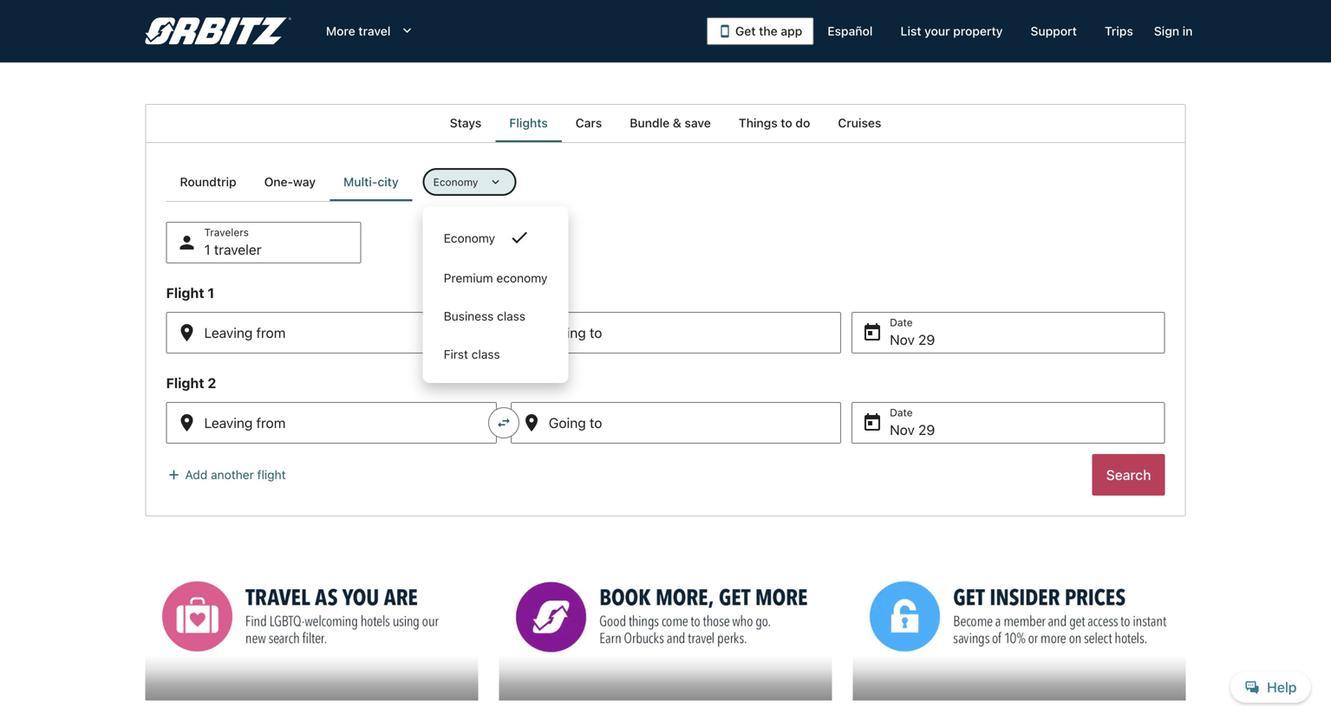 Task type: vqa. For each thing, say whether or not it's contained in the screenshot.
tab list related to Economy button
yes



Task type: locate. For each thing, give the bounding box(es) containing it.
0 vertical spatial 1
[[204, 242, 210, 258]]

0 vertical spatial class
[[497, 309, 526, 324]]

1 vertical spatial 29
[[919, 422, 936, 439]]

tab list
[[145, 104, 1186, 142], [166, 163, 413, 201]]

1
[[204, 242, 210, 258], [208, 285, 215, 301]]

1 vertical spatial nov
[[890, 422, 915, 439]]

list your property link
[[887, 16, 1017, 47]]

economy up premium
[[444, 231, 495, 246]]

main content
[[0, 104, 1332, 721]]

main content containing 1 traveler
[[0, 104, 1332, 721]]

sign in
[[1155, 24, 1193, 38]]

class down economy in the left top of the page
[[497, 309, 526, 324]]

1 vertical spatial tab list
[[166, 163, 413, 201]]

1 vertical spatial class
[[472, 347, 500, 362]]

cruises
[[838, 116, 882, 130]]

get
[[736, 24, 756, 38]]

your
[[925, 24, 951, 38]]

things to do link
[[725, 104, 824, 142]]

2 nov from the top
[[890, 422, 915, 439]]

economy button
[[423, 217, 569, 259]]

nov 29
[[890, 332, 936, 348], [890, 422, 936, 439]]

flight
[[166, 285, 204, 301], [166, 375, 204, 392]]

1 inside dropdown button
[[204, 242, 210, 258]]

flights
[[510, 116, 548, 130]]

2 nov 29 from the top
[[890, 422, 936, 439]]

business class button
[[423, 297, 569, 335]]

first class button
[[423, 335, 569, 373]]

nov 29 for flight 2
[[890, 422, 936, 439]]

&
[[673, 116, 682, 130]]

2 flight from the top
[[166, 375, 204, 392]]

1 vertical spatial economy
[[444, 231, 495, 246]]

1 down 1 traveler
[[208, 285, 215, 301]]

class for business class
[[497, 309, 526, 324]]

cars
[[576, 116, 602, 130]]

class
[[497, 309, 526, 324], [472, 347, 500, 362]]

0 vertical spatial flight
[[166, 285, 204, 301]]

city
[[378, 175, 399, 189]]

to
[[781, 116, 793, 130]]

multi-city
[[344, 175, 399, 189]]

sign
[[1155, 24, 1180, 38]]

1 vertical spatial flight
[[166, 375, 204, 392]]

economy down stays link
[[434, 176, 478, 188]]

flight down 1 traveler
[[166, 285, 204, 301]]

one-
[[264, 175, 293, 189]]

flight left 2 on the bottom
[[166, 375, 204, 392]]

sign in button
[[1148, 16, 1200, 47]]

2 nov 29 button from the top
[[852, 403, 1166, 444]]

download the app button image
[[718, 24, 732, 38]]

property
[[954, 24, 1003, 38]]

traveler
[[214, 242, 262, 258]]

0 vertical spatial tab list
[[145, 104, 1186, 142]]

multi-city link
[[330, 163, 413, 201]]

economy inside button
[[444, 231, 495, 246]]

support link
[[1017, 16, 1091, 47]]

nov 29 button for 1
[[852, 312, 1166, 354]]

1 flight from the top
[[166, 285, 204, 301]]

class right first
[[472, 347, 500, 362]]

cars link
[[562, 104, 616, 142]]

0 vertical spatial nov 29
[[890, 332, 936, 348]]

español button
[[814, 16, 887, 47]]

1 nov from the top
[[890, 332, 915, 348]]

support
[[1031, 24, 1077, 38]]

0 vertical spatial nov
[[890, 332, 915, 348]]

do
[[796, 116, 811, 130]]

nov 29 button
[[852, 312, 1166, 354], [852, 403, 1166, 444]]

trips link
[[1091, 16, 1148, 47]]

economy
[[497, 271, 548, 285]]

first
[[444, 347, 468, 362]]

save
[[685, 116, 711, 130]]

bundle & save
[[630, 116, 711, 130]]

0 vertical spatial 29
[[919, 332, 936, 348]]

the
[[759, 24, 778, 38]]

business
[[444, 309, 494, 324]]

menu
[[423, 217, 569, 373]]

flights link
[[496, 104, 562, 142]]

1 nov 29 button from the top
[[852, 312, 1166, 354]]

roundtrip
[[180, 175, 237, 189]]

swap origin and destination values image
[[496, 416, 512, 431]]

nov
[[890, 332, 915, 348], [890, 422, 915, 439]]

stays
[[450, 116, 482, 130]]

economy
[[434, 176, 478, 188], [444, 231, 495, 246]]

one-way
[[264, 175, 316, 189]]

menu containing economy
[[423, 217, 569, 373]]

get the app link
[[707, 17, 814, 45]]

tab list containing roundtrip
[[166, 163, 413, 201]]

1 29 from the top
[[919, 332, 936, 348]]

29
[[919, 332, 936, 348], [919, 422, 936, 439]]

flight for flight 2
[[166, 375, 204, 392]]

economy inside dropdown button
[[434, 176, 478, 188]]

1 nov 29 from the top
[[890, 332, 936, 348]]

1 vertical spatial nov 29 button
[[852, 403, 1166, 444]]

0 vertical spatial nov 29 button
[[852, 312, 1166, 354]]

roundtrip link
[[166, 163, 250, 201]]

more
[[326, 24, 355, 38]]

0 vertical spatial economy
[[434, 176, 478, 188]]

tab list containing stays
[[145, 104, 1186, 142]]

1 left 'traveler'
[[204, 242, 210, 258]]

1 vertical spatial nov 29
[[890, 422, 936, 439]]

1 traveler button
[[166, 222, 361, 264]]

one-way link
[[250, 163, 330, 201]]

economy for economy button at the top left of the page
[[444, 231, 495, 246]]

2 29 from the top
[[919, 422, 936, 439]]

more travel button
[[312, 16, 429, 47]]

nov 29 for flight 1
[[890, 332, 936, 348]]

cruises link
[[824, 104, 896, 142]]

1 traveler
[[204, 242, 262, 258]]

add
[[185, 468, 208, 482]]

another
[[211, 468, 254, 482]]

flight 2
[[166, 375, 216, 392]]



Task type: describe. For each thing, give the bounding box(es) containing it.
economy for economy dropdown button
[[434, 176, 478, 188]]

nov for flight 2
[[890, 422, 915, 439]]

bundle
[[630, 116, 670, 130]]

search
[[1107, 467, 1152, 484]]

flight 1
[[166, 285, 215, 301]]

more travel
[[326, 24, 391, 38]]

add another flight button
[[166, 468, 286, 483]]

in
[[1183, 24, 1193, 38]]

tab list for economy button at the top left of the page
[[166, 163, 413, 201]]

2
[[208, 375, 216, 392]]

add another flight
[[185, 468, 286, 482]]

app
[[781, 24, 803, 38]]

business class
[[444, 309, 526, 324]]

get the app
[[736, 24, 803, 38]]

español
[[828, 24, 873, 38]]

list
[[901, 24, 922, 38]]

premium economy button
[[423, 259, 569, 297]]

orbitz logo image
[[145, 17, 291, 45]]

stays link
[[436, 104, 496, 142]]

nov for flight 1
[[890, 332, 915, 348]]

way
[[293, 175, 316, 189]]

flight for flight 1
[[166, 285, 204, 301]]

trips
[[1105, 24, 1134, 38]]

travel
[[359, 24, 391, 38]]

things
[[739, 116, 778, 130]]

first class
[[444, 347, 500, 362]]

flight
[[257, 468, 286, 482]]

29 for 1
[[919, 332, 936, 348]]

medium image
[[166, 468, 182, 483]]

premium economy
[[444, 271, 548, 285]]

search button
[[1093, 455, 1166, 496]]

multi-
[[344, 175, 378, 189]]

nov 29 button for 2
[[852, 403, 1166, 444]]

premium
[[444, 271, 493, 285]]

things to do
[[739, 116, 811, 130]]

list your property
[[901, 24, 1003, 38]]

tab list for 1 traveler dropdown button
[[145, 104, 1186, 142]]

bundle & save link
[[616, 104, 725, 142]]

economy button
[[423, 168, 517, 196]]

29 for 2
[[919, 422, 936, 439]]

menu inside 'main content'
[[423, 217, 569, 373]]

1 vertical spatial 1
[[208, 285, 215, 301]]

class for first class
[[472, 347, 500, 362]]



